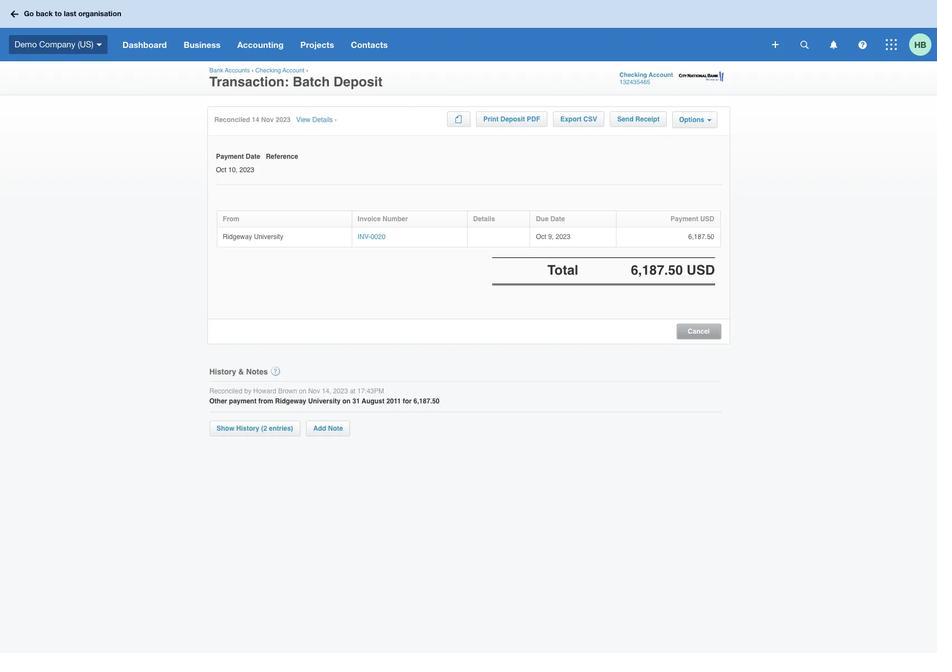 Task type: locate. For each thing, give the bounding box(es) containing it.
print deposit pdf link
[[476, 112, 548, 127]]

1 vertical spatial oct
[[536, 233, 546, 241]]

projects
[[300, 40, 334, 50]]

132435465
[[620, 79, 650, 86]]

payment
[[216, 153, 244, 161], [671, 215, 699, 223]]

1 horizontal spatial oct
[[536, 233, 546, 241]]

view
[[296, 116, 311, 124]]

notes
[[246, 367, 268, 376]]

0 horizontal spatial oct
[[216, 166, 226, 174]]

0 vertical spatial oct
[[216, 166, 226, 174]]

pdf
[[527, 115, 540, 123]]

print deposit pdf
[[483, 115, 540, 123]]

show history (2 entries)
[[217, 425, 293, 433]]

view details › link
[[296, 116, 337, 125]]

ridgeway down "from"
[[223, 233, 252, 241]]

1 vertical spatial ridgeway
[[275, 398, 306, 406]]

date inside payment date oct 10, 2023
[[246, 153, 260, 161]]

banner
[[0, 0, 937, 61]]

history & notes
[[209, 367, 268, 376]]

0 horizontal spatial checking
[[255, 67, 281, 74]]

1 vertical spatial reconciled
[[209, 387, 242, 395]]

1 horizontal spatial on
[[342, 398, 351, 406]]

options
[[679, 116, 704, 124]]

0 vertical spatial on
[[299, 387, 306, 395]]

9,
[[548, 233, 554, 241]]

0 horizontal spatial details
[[312, 116, 333, 124]]

› right checking account link
[[306, 67, 308, 74]]

oct left "9,"
[[536, 233, 546, 241]]

0 horizontal spatial date
[[246, 153, 260, 161]]

0 horizontal spatial on
[[299, 387, 306, 395]]

14
[[252, 116, 259, 124]]

deposit left the pdf
[[501, 115, 525, 123]]

0 vertical spatial university
[[254, 233, 283, 241]]

payment up 10,
[[216, 153, 244, 161]]

go back to last organisation link
[[7, 4, 128, 24]]

checking inside checking account 132435465
[[620, 71, 647, 79]]

on left 31
[[342, 398, 351, 406]]

2023 inside payment date oct 10, 2023
[[239, 166, 254, 174]]

account
[[283, 67, 304, 74], [649, 71, 673, 79]]

6,187.50 inside reconciled by howard brown on nov 14, 2023 at 17:43pm other payment from ridgeway university on 31 august 2011 for 6,187.50
[[414, 398, 440, 406]]

cancel
[[688, 328, 710, 335]]

payment usd
[[671, 215, 715, 223]]

show history (2 entries) link
[[209, 421, 300, 437]]

reconciled left 14
[[214, 116, 250, 124]]

from
[[258, 398, 273, 406]]

back
[[36, 9, 53, 18]]

for
[[403, 398, 412, 406]]

deposit inside bank accounts › checking account › transaction:                batch deposit
[[334, 74, 383, 90]]

reconciled
[[214, 116, 250, 124], [209, 387, 242, 395]]

on
[[299, 387, 306, 395], [342, 398, 351, 406]]

account up receipt
[[649, 71, 673, 79]]

svg image left hb
[[886, 39, 897, 50]]

navigation containing dashboard
[[114, 28, 764, 61]]

0 vertical spatial nov
[[261, 116, 274, 124]]

0 horizontal spatial deposit
[[334, 74, 383, 90]]

due date
[[536, 215, 565, 223]]

0 vertical spatial payment
[[216, 153, 244, 161]]

1 horizontal spatial checking
[[620, 71, 647, 79]]

0 vertical spatial ridgeway
[[223, 233, 252, 241]]

(2
[[261, 425, 267, 433]]

0 horizontal spatial account
[[283, 67, 304, 74]]

1 horizontal spatial university
[[308, 398, 341, 406]]

reconciled inside reconciled by howard brown on nov 14, 2023 at 17:43pm other payment from ridgeway university on 31 august 2011 for 6,187.50
[[209, 387, 242, 395]]

payment left usd
[[671, 215, 699, 223]]

1 horizontal spatial nov
[[308, 387, 320, 395]]

0 horizontal spatial payment
[[216, 153, 244, 161]]

6,187.50 down usd
[[688, 233, 715, 241]]

0 horizontal spatial university
[[254, 233, 283, 241]]

1 horizontal spatial date
[[551, 215, 565, 223]]

inv-0020
[[358, 233, 386, 241]]

transaction:
[[209, 74, 289, 90]]

entries)
[[269, 425, 293, 433]]

6,187.50
[[688, 233, 715, 241], [414, 398, 440, 406]]

navigation
[[114, 28, 764, 61]]

business button
[[175, 28, 229, 61]]

ridgeway down brown
[[275, 398, 306, 406]]

reconciled for reconciled 14 nov 2023 view details ›
[[214, 116, 250, 124]]

checking up the 'send receipt' link
[[620, 71, 647, 79]]

1 horizontal spatial ridgeway
[[275, 398, 306, 406]]

0 horizontal spatial 6,187.50
[[414, 398, 440, 406]]

details
[[312, 116, 333, 124], [473, 215, 495, 223]]

add note
[[313, 425, 343, 433]]

export csv link
[[553, 112, 604, 127]]

checking account link
[[255, 67, 304, 74]]

1 horizontal spatial payment
[[671, 215, 699, 223]]

2023 right 10,
[[239, 166, 254, 174]]

payment
[[229, 398, 257, 406]]

from
[[223, 215, 239, 223]]

1 vertical spatial 6,187.50
[[414, 398, 440, 406]]

1 horizontal spatial account
[[649, 71, 673, 79]]

account down projects
[[283, 67, 304, 74]]

0 vertical spatial date
[[246, 153, 260, 161]]

nov
[[261, 116, 274, 124], [308, 387, 320, 395]]

2023 left view
[[276, 116, 291, 124]]

1 vertical spatial payment
[[671, 215, 699, 223]]

payment for payment usd
[[671, 215, 699, 223]]

business
[[184, 40, 221, 50]]

history
[[209, 367, 236, 376], [236, 425, 259, 433]]

1 vertical spatial date
[[551, 215, 565, 223]]

checking
[[255, 67, 281, 74], [620, 71, 647, 79]]

0 vertical spatial deposit
[[334, 74, 383, 90]]

1 vertical spatial university
[[308, 398, 341, 406]]

1 vertical spatial nov
[[308, 387, 320, 395]]

export
[[560, 115, 582, 123]]

0 vertical spatial reconciled
[[214, 116, 250, 124]]

august
[[362, 398, 385, 406]]

6,187.50 right for
[[414, 398, 440, 406]]

oct
[[216, 166, 226, 174], [536, 233, 546, 241]]

0 horizontal spatial ridgeway
[[223, 233, 252, 241]]

svg image
[[886, 39, 897, 50], [96, 43, 102, 46]]

date right due
[[551, 215, 565, 223]]

university
[[254, 233, 283, 241], [308, 398, 341, 406]]

deposit down contacts popup button
[[334, 74, 383, 90]]

› right accounts
[[252, 67, 254, 74]]

checking account 132435465
[[620, 71, 673, 86]]

ridgeway
[[223, 233, 252, 241], [275, 398, 306, 406]]

oct 9, 2023
[[536, 233, 571, 241]]

accounting
[[237, 40, 284, 50]]

reconciled by howard brown on nov 14, 2023 at 17:43pm other payment from ridgeway university on 31 august 2011 for 6,187.50
[[209, 387, 440, 406]]

svg image right (us)
[[96, 43, 102, 46]]

svg image
[[11, 10, 18, 18], [800, 40, 809, 49], [830, 40, 837, 49], [858, 40, 867, 49], [772, 41, 779, 48]]

bank accounts link
[[209, 67, 250, 74]]

export csv
[[560, 115, 597, 123]]

nov left 14,
[[308, 387, 320, 395]]

0 vertical spatial details
[[312, 116, 333, 124]]

svg image inside "go back to last organisation" link
[[11, 10, 18, 18]]

nov right 14
[[261, 116, 274, 124]]

oct left 10,
[[216, 166, 226, 174]]

2023 left at
[[333, 387, 348, 395]]

checking down accounting dropdown button on the left of the page
[[255, 67, 281, 74]]

send
[[617, 115, 634, 123]]

history left the "&"
[[209, 367, 236, 376]]

0 vertical spatial history
[[209, 367, 236, 376]]

› right view
[[335, 116, 337, 124]]

on right brown
[[299, 387, 306, 395]]

1 vertical spatial details
[[473, 215, 495, 223]]

nov inside reconciled by howard brown on nov 14, 2023 at 17:43pm other payment from ridgeway university on 31 august 2011 for 6,187.50
[[308, 387, 320, 395]]

0020
[[371, 233, 386, 241]]

bank accounts › checking account › transaction:                batch deposit
[[209, 67, 383, 90]]

demo company (us)
[[14, 39, 94, 49]]

deposit
[[334, 74, 383, 90], [501, 115, 525, 123]]

date left reference
[[246, 153, 260, 161]]

date for due date
[[551, 215, 565, 223]]

0 vertical spatial 6,187.50
[[688, 233, 715, 241]]

1 vertical spatial deposit
[[501, 115, 525, 123]]

payment inside payment date oct 10, 2023
[[216, 153, 244, 161]]

reconciled up the other
[[209, 387, 242, 395]]

history left (2
[[236, 425, 259, 433]]

0 horizontal spatial svg image
[[96, 43, 102, 46]]



Task type: describe. For each thing, give the bounding box(es) containing it.
ridgeway university
[[223, 233, 283, 241]]

by
[[244, 387, 251, 395]]

howard
[[253, 387, 276, 395]]

show
[[217, 425, 234, 433]]

2 horizontal spatial ›
[[335, 116, 337, 124]]

14,
[[322, 387, 331, 395]]

svg image inside demo company (us) popup button
[[96, 43, 102, 46]]

6,187.50 usd
[[631, 263, 715, 278]]

number
[[383, 215, 408, 223]]

csv
[[583, 115, 597, 123]]

invoice number
[[358, 215, 408, 223]]

hb button
[[909, 28, 937, 61]]

dashboard link
[[114, 28, 175, 61]]

dashboard
[[123, 40, 167, 50]]

navigation inside banner
[[114, 28, 764, 61]]

contacts
[[351, 40, 388, 50]]

go
[[24, 9, 34, 18]]

add
[[313, 425, 326, 433]]

date for payment date oct 10, 2023
[[246, 153, 260, 161]]

invoice
[[358, 215, 381, 223]]

payment for payment date oct 10, 2023
[[216, 153, 244, 161]]

payment date oct 10, 2023
[[216, 153, 260, 174]]

receipt
[[636, 115, 660, 123]]

reconciled 14 nov 2023 view details ›
[[214, 116, 337, 124]]

reference
[[266, 153, 298, 161]]

banner containing hb
[[0, 0, 937, 61]]

1 horizontal spatial svg image
[[886, 39, 897, 50]]

oct inside payment date oct 10, 2023
[[216, 166, 226, 174]]

note
[[328, 425, 343, 433]]

inv-0020 link
[[358, 233, 386, 241]]

account inside bank accounts › checking account › transaction:                batch deposit
[[283, 67, 304, 74]]

accounting button
[[229, 28, 292, 61]]

to
[[55, 9, 62, 18]]

(us)
[[78, 39, 94, 49]]

add note link
[[306, 421, 350, 437]]

hb
[[914, 39, 927, 49]]

go back to last organisation
[[24, 9, 121, 18]]

at
[[350, 387, 356, 395]]

due
[[536, 215, 549, 223]]

cancel link
[[677, 325, 721, 335]]

bank
[[209, 67, 223, 74]]

projects button
[[292, 28, 343, 61]]

1 horizontal spatial ›
[[306, 67, 308, 74]]

1 horizontal spatial deposit
[[501, 115, 525, 123]]

batch
[[293, 74, 330, 90]]

1 vertical spatial on
[[342, 398, 351, 406]]

reconciled for reconciled by howard brown on nov 14, 2023 at 17:43pm other payment from ridgeway university on 31 august 2011 for 6,187.50
[[209, 387, 242, 395]]

checking inside bank accounts › checking account › transaction:                batch deposit
[[255, 67, 281, 74]]

send receipt link
[[610, 112, 667, 127]]

company
[[39, 39, 75, 49]]

organisation
[[78, 9, 121, 18]]

10,
[[228, 166, 238, 174]]

contacts button
[[343, 28, 396, 61]]

send receipt
[[617, 115, 660, 123]]

1 horizontal spatial 6,187.50
[[688, 233, 715, 241]]

print
[[483, 115, 499, 123]]

&
[[238, 367, 244, 376]]

usd
[[700, 215, 715, 223]]

2023 inside reconciled by howard brown on nov 14, 2023 at 17:43pm other payment from ridgeway university on 31 august 2011 for 6,187.50
[[333, 387, 348, 395]]

total
[[547, 263, 578, 278]]

last
[[64, 9, 76, 18]]

1 vertical spatial history
[[236, 425, 259, 433]]

university inside reconciled by howard brown on nov 14, 2023 at 17:43pm other payment from ridgeway university on 31 august 2011 for 6,187.50
[[308, 398, 341, 406]]

2023 right "9,"
[[556, 233, 571, 241]]

0 horizontal spatial ›
[[252, 67, 254, 74]]

2011
[[386, 398, 401, 406]]

inv-
[[358, 233, 371, 241]]

brown
[[278, 387, 297, 395]]

ridgeway inside reconciled by howard brown on nov 14, 2023 at 17:43pm other payment from ridgeway university on 31 august 2011 for 6,187.50
[[275, 398, 306, 406]]

17:43pm
[[357, 387, 384, 395]]

accounts
[[225, 67, 250, 74]]

demo
[[14, 39, 37, 49]]

account inside checking account 132435465
[[649, 71, 673, 79]]

other
[[209, 398, 227, 406]]

1 horizontal spatial details
[[473, 215, 495, 223]]

31
[[353, 398, 360, 406]]

0 horizontal spatial nov
[[261, 116, 274, 124]]

demo company (us) button
[[0, 28, 114, 61]]



Task type: vqa. For each thing, say whether or not it's contained in the screenshot.
Checking within the Checking Account 132435465
yes



